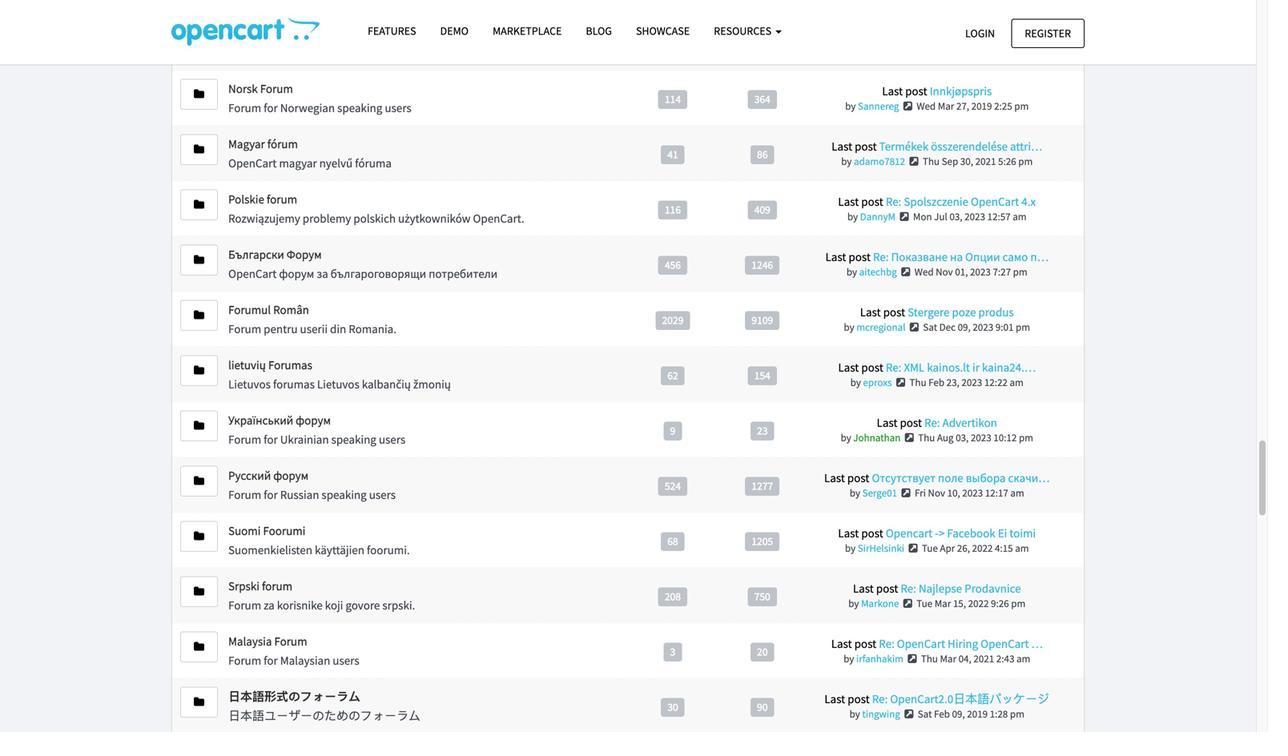Task type: vqa. For each thing, say whether or not it's contained in the screenshot.
ANGLE DOWN icon
no



Task type: describe. For each thing, give the bounding box(es) containing it.
sat dec 09, 2023 9:01 pm
[[923, 320, 1030, 334]]

features
[[368, 24, 416, 38]]

154
[[754, 369, 771, 382]]

view the latest post image for re: показване на опции само п…
[[899, 267, 913, 277]]

09, for opencart2.0日本語パッケージ
[[952, 707, 965, 721]]

view the latest post image for termékek összerendelése attri…
[[907, 156, 921, 167]]

62
[[668, 369, 678, 382]]

forum for malaysia forum
[[228, 653, 261, 668]]

termékek összerendelése attri… link
[[879, 139, 1043, 154]]

forum for forumul român
[[228, 321, 261, 336]]

resources
[[714, 24, 774, 38]]

uiterlijk
[[228, 45, 268, 60]]

file o image for extensies & modificaties
[[438, 27, 453, 39]]

aug
[[937, 431, 954, 444]]

post for stergere poze produs
[[883, 304, 906, 320]]

aitechbg link
[[859, 265, 897, 278]]

2021 for attri…
[[976, 155, 996, 168]]

forumul român forum pentru userii din romania.
[[228, 302, 397, 336]]

srpski forum image
[[194, 586, 204, 597]]

re: for advertikon
[[925, 415, 940, 430]]

& for installatie
[[359, 26, 366, 41]]

sirhelsinki link
[[858, 542, 905, 555]]

by tingwing
[[850, 707, 900, 721]]

last for last post re: показване на опции само п…
[[826, 249, 846, 264]]

456
[[665, 258, 681, 272]]

post for termékek összerendelése attri…
[[855, 139, 877, 154]]

magyar fórum image
[[194, 144, 204, 155]]

by sirhelsinki
[[845, 542, 905, 555]]

nederlandstalige
[[254, 6, 339, 22]]

3
[[670, 645, 676, 659]]

nov for показване
[[936, 265, 953, 278]]

polskie forum image
[[194, 199, 204, 210]]

marketplace link
[[481, 17, 574, 45]]

last post re: spolszczenie opencart 4.x
[[838, 194, 1036, 209]]

last for last post re: advertikon
[[877, 415, 898, 430]]

форум for український форум
[[296, 413, 331, 428]]

for for russian
[[264, 487, 278, 502]]

last for last post opencart -> facebook ei toimi
[[838, 526, 859, 541]]

2019 for innkjøpspris
[[972, 99, 992, 112]]

sat for opencart2.0日本語パッケージ
[[918, 707, 932, 721]]

uiterlijk link
[[228, 26, 598, 60]]

post for re: najlepse prodavnice
[[876, 581, 898, 596]]

mar for re: najlepse prodavnice
[[935, 597, 951, 610]]

2023 for spolszczenie
[[965, 210, 985, 223]]

114
[[665, 92, 681, 106]]

door
[[952, 9, 976, 24]]

magyar
[[279, 155, 317, 171]]

2022 for >
[[972, 542, 993, 555]]

tue mar 15, 2022 9:26 pm
[[917, 597, 1026, 610]]

aitechbg
[[859, 265, 897, 278]]

contactfor…
[[979, 9, 1041, 24]]

polskie
[[228, 191, 264, 207]]

thu for advertikon
[[918, 431, 935, 444]]

feb for xml
[[929, 376, 945, 389]]

opencart.
[[473, 211, 524, 226]]

norwegian
[[280, 100, 335, 115]]

view the latest post image for отсутствует поле выбора скачи…
[[900, 488, 913, 498]]

15,
[[953, 597, 966, 610]]

facebook
[[947, 526, 996, 541]]

foorumi.
[[367, 542, 410, 558]]

by for last post opencart -> facebook ei toimi
[[845, 542, 856, 555]]

view the latest post image for re: opencart hiring opencart …
[[906, 654, 919, 664]]

users inside "malaysia forum forum for malaysian users"
[[333, 653, 359, 668]]

by for last post re: показване на опции само п…
[[847, 265, 857, 278]]

27,
[[957, 99, 970, 112]]

1:28
[[990, 707, 1008, 721]]

koji
[[325, 598, 343, 613]]

speaking for ukrainian
[[331, 432, 376, 447]]

българоговорящи
[[331, 266, 426, 281]]

resources link
[[702, 17, 794, 45]]

20
[[757, 645, 768, 659]]

voor nederlandstalige gebruikers
[[228, 6, 395, 22]]

wed for innkjøpspris
[[917, 99, 936, 112]]

last post re: показване на опции само п…
[[826, 249, 1049, 264]]

polskie forum link
[[228, 191, 297, 207]]

view the latest post image for opencart -> facebook ei toimi
[[907, 543, 920, 554]]

pm for re: advertikon
[[1019, 431, 1034, 444]]

український форум forum for ukrainian speaking users
[[228, 413, 406, 447]]

by for last post innkjøpspris
[[845, 99, 856, 112]]

by dannym
[[848, 210, 896, 223]]

26890
[[749, 18, 776, 31]]

український
[[228, 413, 293, 428]]

wed mar 27, 2019 2:25 pm
[[917, 99, 1029, 112]]

voor
[[228, 6, 252, 22]]

foorumi
[[263, 523, 306, 538]]

view the latest post image for re: opencart2.0日本語パッケージ
[[903, 709, 916, 719]]

view the latest post image for re: advertikon
[[903, 433, 916, 443]]

форум for русский форум
[[273, 468, 309, 483]]

forum right norsk
[[260, 81, 293, 96]]

attri…
[[1010, 139, 1043, 154]]

malaysian
[[280, 653, 330, 668]]

za
[[264, 598, 275, 613]]

view the latest post image for re: spolszczenie opencart 4.x
[[898, 211, 911, 222]]

само
[[1003, 249, 1028, 264]]

malaysia forum forum for malaysian users
[[228, 634, 359, 668]]

41
[[668, 147, 678, 161]]

last for last post отсутствует поле выбора скачи…
[[824, 470, 845, 485]]

file o image for uiterlijk
[[583, 27, 598, 39]]

ei
[[998, 526, 1007, 541]]

opencart up 12:57
[[971, 194, 1019, 209]]

-
[[935, 526, 939, 541]]

poze
[[952, 304, 976, 320]]

suomenkielisten
[[228, 542, 312, 558]]

last for last post innkjøpspris
[[882, 83, 903, 98]]

форум inside български форум opencart форум за българоговорящи потребители
[[279, 266, 314, 281]]

users for forum for ukrainian speaking users
[[379, 432, 406, 447]]

am for ir
[[1010, 376, 1024, 389]]

view the latest post image for stergere poze produs
[[908, 322, 921, 332]]

stergere
[[908, 304, 950, 320]]

malaysia forum image
[[194, 641, 204, 653]]

toimi
[[1010, 526, 1036, 541]]

sirhelsinki
[[858, 542, 905, 555]]

русский форум image
[[194, 475, 204, 487]]

last for last post re: xml kainos.lt ir kaina24.…
[[838, 360, 859, 375]]

view the latest post image for innkjøpspris
[[901, 101, 915, 111]]

forumas
[[273, 377, 315, 392]]

extensies & modificaties link
[[438, 26, 577, 41]]

forum up malaysian
[[274, 634, 307, 649]]

spolszczenie
[[904, 194, 969, 209]]

last post re: opencart hiring opencart …
[[831, 636, 1043, 651]]

post for отсутствует поле выбора скачи…
[[848, 470, 870, 485]]

1277
[[752, 479, 773, 493]]

10,
[[947, 486, 960, 500]]

український форум image
[[194, 420, 204, 431]]

by for last post re: opencart2.0日本語パッケージ
[[850, 707, 860, 721]]

post for re: xml kainos.lt ir kaina24.…
[[862, 360, 884, 375]]

gebruikers
[[342, 6, 395, 22]]

thu mar 04, 2021 2:43 am
[[921, 652, 1031, 665]]

nov for поле
[[928, 486, 945, 500]]

opencart inside български форум opencart форум за българоговорящи потребители
[[228, 266, 277, 281]]

1 lietuvos from the left
[[228, 377, 271, 392]]

for for malaysian
[[264, 653, 278, 668]]

kaina24.…
[[982, 360, 1036, 375]]

sat for poze
[[923, 320, 937, 334]]

malaysia forum link
[[228, 634, 307, 649]]

re: for opencart
[[879, 636, 895, 651]]

форум
[[287, 247, 322, 262]]

forum for srpski forum
[[228, 598, 261, 613]]

srpski forum forum za korisnike koji govore srpski.
[[228, 578, 415, 613]]

fóruma
[[355, 155, 392, 171]]

на
[[950, 249, 963, 264]]

użytkowników
[[398, 211, 471, 226]]

tue for -
[[922, 542, 938, 555]]

by for last post stergere poze produs
[[844, 320, 855, 334]]

re: for spolszczenie
[[886, 194, 902, 209]]

suomi foorumi image
[[194, 531, 204, 542]]

lietuvių forumas link
[[228, 357, 312, 373]]

blog link
[[574, 17, 624, 45]]

feb for opencart2.0日本語パッケージ
[[934, 707, 950, 721]]

2023 for поле
[[963, 486, 983, 500]]



Task type: locate. For each thing, give the bounding box(es) containing it.
2023 down produs
[[973, 320, 994, 334]]

1 vertical spatial nov
[[928, 486, 945, 500]]

markone link
[[861, 597, 899, 610]]

& right extensies
[[505, 26, 512, 41]]

09, down re: opencart2.0日本語パッケージ link
[[952, 707, 965, 721]]

wed inside re: veel spam door contactfor… wed oct 25, 2023 8:49 pm
[[917, 25, 936, 38]]

forumul
[[228, 302, 271, 317]]

showcase link
[[624, 17, 702, 45]]

re: up dannym link
[[886, 194, 902, 209]]

post up by eproxs at the right bottom of the page
[[862, 360, 884, 375]]

forum inside srpski forum forum za korisnike koji govore srpski.
[[228, 598, 261, 613]]

wed down показване
[[915, 265, 934, 278]]

by left the aitechbg link
[[847, 265, 857, 278]]

ukrainian
[[280, 432, 329, 447]]

pm inside re: veel spam door contactfor… wed oct 25, 2023 8:49 pm
[[1013, 25, 1028, 38]]

file o image
[[289, 27, 304, 39]]

1 & from the left
[[359, 26, 366, 41]]

polskich
[[354, 211, 396, 226]]

forum inside "forumul român forum pentru userii din romania."
[[228, 321, 261, 336]]

pm for re: показване на опции само п…
[[1013, 265, 1028, 278]]

0 vertical spatial mar
[[938, 99, 955, 112]]

am for скачи…
[[1011, 486, 1025, 500]]

view the latest post image for re: najlepse prodavnice
[[901, 598, 915, 609]]

lietuvos right forumas
[[317, 377, 360, 392]]

by left tingwing in the right of the page
[[850, 707, 860, 721]]

post left the innkjøpspris at the right of the page
[[905, 83, 928, 98]]

& for extensies
[[505, 26, 512, 41]]

wed down spam
[[917, 25, 936, 38]]

sat feb 09, 2019 1:28 pm
[[918, 707, 1025, 721]]

by left markone link
[[849, 597, 859, 610]]

käyttäjien
[[315, 542, 364, 558]]

view the latest post image down termékek
[[907, 156, 921, 167]]

installatie
[[307, 26, 356, 41]]

post up markone at the bottom right
[[876, 581, 898, 596]]

tingwing link
[[862, 707, 900, 721]]

by for last post отсутствует поле выбора скачи…
[[850, 486, 860, 500]]

forum up rozwiązujemy
[[267, 191, 297, 207]]

български форум image
[[194, 254, 204, 266]]

1 vertical spatial forum
[[262, 578, 293, 594]]

re: veel spam door contactfor… wed oct 25, 2023 8:49 pm
[[881, 9, 1041, 38]]

last post re: najlepse prodavnice
[[853, 581, 1021, 596]]

2019 right '27,'
[[972, 99, 992, 112]]

2021 right 04,
[[974, 652, 995, 665]]

5623
[[662, 18, 684, 31]]

0 vertical spatial 09,
[[958, 320, 971, 334]]

0 vertical spatial speaking
[[337, 100, 382, 115]]

3 for from the top
[[264, 487, 278, 502]]

norsk forum image
[[194, 88, 204, 100]]

re: inside re: veel spam door contactfor… wed oct 25, 2023 8:49 pm
[[881, 9, 897, 24]]

forum for український форум
[[228, 432, 261, 447]]

lietuvos down lietuvių on the left of the page
[[228, 377, 271, 392]]

lietuvių forumas image
[[194, 365, 204, 376]]

for inside русский форум forum for russian speaking users
[[264, 487, 278, 502]]

4.x
[[1022, 194, 1036, 209]]

opencart left hiring
[[897, 636, 945, 651]]

last for last post re: opencart hiring opencart …
[[831, 636, 852, 651]]

0 vertical spatial 2021
[[976, 155, 996, 168]]

4 for from the top
[[264, 653, 278, 668]]

2023 down ir
[[962, 376, 983, 389]]

1 horizontal spatial &
[[505, 26, 512, 41]]

2 vertical spatial view the latest post image
[[906, 654, 919, 664]]

2023 down опции
[[970, 265, 991, 278]]

forum for norsk forum
[[228, 100, 261, 115]]

0 vertical spatial forum
[[267, 191, 297, 207]]

serge01
[[863, 486, 897, 500]]

208
[[665, 590, 681, 603]]

потребители
[[429, 266, 498, 281]]

feb down last post re: opencart2.0日本語パッケージ at the bottom right of page
[[934, 707, 950, 721]]

for inside "malaysia forum forum for malaysian users"
[[264, 653, 278, 668]]

5:26
[[998, 155, 1017, 168]]

форум up russian
[[273, 468, 309, 483]]

post up the by adamo7812
[[855, 139, 877, 154]]

2023 right 10,
[[963, 486, 983, 500]]

by
[[845, 99, 856, 112], [841, 155, 852, 168], [848, 210, 858, 223], [847, 265, 857, 278], [844, 320, 855, 334], [851, 376, 861, 389], [841, 431, 851, 444], [850, 486, 860, 500], [845, 542, 856, 555], [849, 597, 859, 610], [844, 652, 854, 665], [850, 707, 860, 721]]

forum down norsk
[[228, 100, 261, 115]]

русский
[[228, 468, 271, 483]]

suomi foorumi link
[[228, 523, 306, 538]]

last post opencart -> facebook ei toimi
[[838, 526, 1036, 541]]

sat
[[923, 320, 937, 334], [918, 707, 932, 721]]

0 horizontal spatial file o image
[[438, 27, 453, 39]]

post up by tingwing
[[848, 691, 870, 707]]

innkjøpspris
[[930, 83, 992, 98]]

by for last post re: xml kainos.lt ir kaina24.…
[[851, 376, 861, 389]]

kainos.lt
[[927, 360, 970, 375]]

users inside русский форум forum for russian speaking users
[[369, 487, 396, 502]]

thu
[[923, 155, 940, 168], [910, 376, 927, 389], [918, 431, 935, 444], [921, 652, 938, 665]]

by left 'johnathan' link
[[841, 431, 851, 444]]

am right 2:43
[[1017, 652, 1031, 665]]

by for last post re: najlepse prodavnice
[[849, 597, 859, 610]]

speaking for russian
[[322, 487, 367, 502]]

dannym
[[860, 210, 896, 223]]

mar for re: opencart hiring opencart …
[[940, 652, 957, 665]]

mar for innkjøpspris
[[938, 99, 955, 112]]

0 vertical spatial 2022
[[972, 542, 993, 555]]

johnathan
[[854, 431, 901, 444]]

last for last post termékek összerendelése attri…
[[832, 139, 853, 154]]

re: left veel
[[881, 9, 897, 24]]

pm right 8:49
[[1013, 25, 1028, 38]]

by left "eproxs"
[[851, 376, 861, 389]]

last post innkjøpspris
[[882, 83, 992, 98]]

forumul român image
[[194, 310, 204, 321]]

by left mcregional
[[844, 320, 855, 334]]

thu down "last post re: advertikon"
[[918, 431, 935, 444]]

file o image inside extensies & modificaties link
[[438, 27, 453, 39]]

suomi foorumi suomenkielisten käyttäjien foorumi.
[[228, 523, 410, 558]]

last for last post re: opencart2.0日本語パッケージ
[[825, 691, 845, 707]]

2021 right 30,
[[976, 155, 996, 168]]

2 vertical spatial форум
[[273, 468, 309, 483]]

2023 inside re: veel spam door contactfor… wed oct 25, 2023 8:49 pm
[[970, 25, 991, 38]]

users right malaysian
[[333, 653, 359, 668]]

pm for termékek összerendelése attri…
[[1019, 155, 1033, 168]]

last for last post re: spolszczenie opencart 4.x
[[838, 194, 859, 209]]

forum for русский форум
[[228, 487, 261, 502]]

by left sannereg
[[845, 99, 856, 112]]

2 for from the top
[[264, 432, 278, 447]]

2 file o image from the left
[[583, 27, 598, 39]]

speaking right norwegian
[[337, 100, 382, 115]]

opencart up 2:43
[[981, 636, 1029, 651]]

file o image inside uiterlijk link
[[583, 27, 598, 39]]

tingwing
[[862, 707, 900, 721]]

1 for from the top
[[264, 100, 278, 115]]

0 vertical spatial форум
[[279, 266, 314, 281]]

03, right jul
[[950, 210, 963, 223]]

post for re: advertikon
[[900, 415, 922, 430]]

thu down xml
[[910, 376, 927, 389]]

0 vertical spatial wed
[[917, 25, 936, 38]]

1 vertical spatial 03,
[[956, 431, 969, 444]]

speaking inside norsk forum forum for norwegian speaking users
[[337, 100, 382, 115]]

by left dannym link
[[848, 210, 858, 223]]

re: показване на опции само п… link
[[873, 249, 1049, 264]]

re: for xml
[[886, 360, 902, 375]]

last for last post re: najlepse prodavnice
[[853, 581, 874, 596]]

speaking for norwegian
[[337, 100, 382, 115]]

by for last post termékek összerendelése attri…
[[841, 155, 852, 168]]

view the latest post image right sannereg link
[[901, 101, 915, 111]]

problemy
[[303, 211, 351, 226]]

0 vertical spatial 03,
[[950, 210, 963, 223]]

2019 for re: opencart2.0日本語パッケージ
[[967, 707, 988, 721]]

thu down last post termékek összerendelése attri…
[[923, 155, 940, 168]]

view the latest post image down "last post re: advertikon"
[[903, 433, 916, 443]]

1 vertical spatial wed
[[917, 99, 936, 112]]

opencart down magyar at the top of page
[[228, 155, 277, 171]]

post
[[905, 83, 928, 98], [855, 139, 877, 154], [861, 194, 884, 209], [849, 249, 871, 264], [883, 304, 906, 320], [862, 360, 884, 375], [900, 415, 922, 430], [848, 470, 870, 485], [862, 526, 884, 541], [876, 581, 898, 596], [855, 636, 877, 651], [848, 691, 870, 707]]

for
[[264, 100, 278, 115], [264, 432, 278, 447], [264, 487, 278, 502], [264, 653, 278, 668]]

re: up irfanhakim link
[[879, 636, 895, 651]]

post for innkjøpspris
[[905, 83, 928, 98]]

русский форум link
[[228, 468, 309, 483]]

post up 'by dannym'
[[861, 194, 884, 209]]

összerendelése
[[931, 139, 1008, 154]]

srpski forum link
[[228, 578, 293, 594]]

nov down last post re: показване на опции само п…
[[936, 265, 953, 278]]

rozwiązujemy
[[228, 211, 300, 226]]

forum down forumul
[[228, 321, 261, 336]]

pm right 1:28
[[1010, 707, 1025, 721]]

view the latest post image down stergere
[[908, 322, 921, 332]]

1 horizontal spatial lietuvos
[[317, 377, 360, 392]]

forum inside український форум forum for ukrainian speaking users
[[228, 432, 261, 447]]

re: for najlepse
[[901, 581, 917, 596]]

sep
[[942, 155, 958, 168]]

by left irfanhakim link
[[844, 652, 854, 665]]

thu for opencart
[[921, 652, 938, 665]]

users for forum for norwegian speaking users
[[385, 100, 412, 115]]

mar down najlepse
[[935, 597, 951, 610]]

1 vertical spatial mar
[[935, 597, 951, 610]]

view the latest post image
[[901, 101, 915, 111], [907, 156, 921, 167], [898, 211, 911, 222], [899, 267, 913, 277], [908, 322, 921, 332], [894, 377, 908, 388], [900, 488, 913, 498], [907, 543, 920, 554], [903, 709, 916, 719]]

showcase
[[636, 24, 690, 38]]

1 vertical spatial feb
[[934, 707, 950, 721]]

2023 down advertikon
[[971, 431, 992, 444]]

sat down stergere
[[923, 320, 937, 334]]

by for last post re: spolszczenie opencart 4.x
[[848, 210, 858, 223]]

re: xml kainos.lt ir kaina24.… link
[[886, 360, 1036, 375]]

форум up ukrainian
[[296, 413, 331, 428]]

2 & from the left
[[505, 26, 512, 41]]

1 vertical spatial tue
[[917, 597, 933, 610]]

users inside український форум forum for ukrainian speaking users
[[379, 432, 406, 447]]

post up by serge01
[[848, 470, 870, 485]]

2 vertical spatial mar
[[940, 652, 957, 665]]

1 vertical spatial sat
[[918, 707, 932, 721]]

forum down the український
[[228, 432, 261, 447]]

2 vertical spatial wed
[[915, 265, 934, 278]]

25,
[[955, 25, 968, 38]]

2021 for hiring
[[974, 652, 995, 665]]

1 vertical spatial speaking
[[331, 432, 376, 447]]

pm right 10:12
[[1019, 431, 1034, 444]]

thu for összerendelése
[[923, 155, 940, 168]]

2 vertical spatial speaking
[[322, 487, 367, 502]]

russian
[[280, 487, 319, 502]]

view the latest post image
[[903, 433, 916, 443], [901, 598, 915, 609], [906, 654, 919, 664]]

register link
[[1011, 19, 1085, 48]]

am down 4.x
[[1013, 210, 1027, 223]]

re: up aug
[[925, 415, 940, 430]]

for inside український форум forum for ukrainian speaking users
[[264, 432, 278, 447]]

post for re: opencart2.0日本語パッケージ
[[848, 691, 870, 707]]

mar left 04,
[[940, 652, 957, 665]]

0 vertical spatial 2019
[[972, 99, 992, 112]]

116
[[665, 203, 681, 216]]

forum inside русский форум forum for russian speaking users
[[228, 487, 261, 502]]

mar left '27,'
[[938, 99, 955, 112]]

30
[[668, 700, 678, 714]]

for for norwegian
[[264, 100, 278, 115]]

last post отсутствует поле выбора скачи…
[[824, 470, 1050, 485]]

sat down last post re: opencart2.0日本語パッケージ at the bottom right of page
[[918, 707, 932, 721]]

0 vertical spatial sat
[[923, 320, 937, 334]]

for for ukrainian
[[264, 432, 278, 447]]

norsk forum forum for norwegian speaking users
[[228, 81, 412, 115]]

post up 'johnathan' link
[[900, 415, 922, 430]]

2023 for advertikon
[[971, 431, 992, 444]]

opencart inside magyar fórum opencart magyar nyelvű fóruma
[[228, 155, 277, 171]]

post up by sirhelsinki
[[862, 526, 884, 541]]

скачи…
[[1008, 470, 1050, 485]]

2019 down opencart2.0日本語パッケージ
[[967, 707, 988, 721]]

forum
[[267, 191, 297, 207], [262, 578, 293, 594]]

lietuvos
[[228, 377, 271, 392], [317, 377, 360, 392]]

forum for polskie forum
[[267, 191, 297, 207]]

pm for innkjøpspris
[[1015, 99, 1029, 112]]

post for re: показване на опции само п…
[[849, 249, 871, 264]]

by for last post re: opencart hiring opencart …
[[844, 652, 854, 665]]

форум down форум
[[279, 266, 314, 281]]

by for last post re: advertikon
[[841, 431, 851, 444]]

for down русский форум link
[[264, 487, 278, 502]]

srpski
[[228, 578, 260, 594]]

9109
[[752, 313, 773, 327]]

by left serge01 link on the bottom right
[[850, 486, 860, 500]]

markone
[[861, 597, 899, 610]]

for down "malaysia forum" link
[[264, 653, 278, 668]]

форум inside русский форум forum for russian speaking users
[[273, 468, 309, 483]]

am down toimi
[[1015, 542, 1029, 555]]

03, for spolszczenie
[[950, 210, 963, 223]]

login
[[965, 26, 995, 40]]

post up mcregional link
[[883, 304, 906, 320]]

1 vertical spatial форум
[[296, 413, 331, 428]]

users down kalbančių
[[379, 432, 406, 447]]

1 vertical spatial 2021
[[974, 652, 995, 665]]

forum inside srpski forum forum za korisnike koji govore srpski.
[[262, 578, 293, 594]]

2023 for xml
[[962, 376, 983, 389]]

view the latest post image down the last post re: opencart hiring opencart …
[[906, 654, 919, 664]]

1 file o image from the left
[[438, 27, 453, 39]]

2023 down re: spolszczenie opencart 4.x link
[[965, 210, 985, 223]]

2021
[[976, 155, 996, 168], [974, 652, 995, 665]]

2 lietuvos from the left
[[317, 377, 360, 392]]

03, down re: advertikon link
[[956, 431, 969, 444]]

2023 for poze
[[973, 320, 994, 334]]

thu for xml
[[910, 376, 927, 389]]

last
[[882, 83, 903, 98], [832, 139, 853, 154], [838, 194, 859, 209], [826, 249, 846, 264], [860, 304, 881, 320], [838, 360, 859, 375], [877, 415, 898, 430], [824, 470, 845, 485], [838, 526, 859, 541], [853, 581, 874, 596], [831, 636, 852, 651], [825, 691, 845, 707]]

speaking inside український форум forum for ukrainian speaking users
[[331, 432, 376, 447]]

pm for re: opencart2.0日本語パッケージ
[[1010, 707, 1025, 721]]

tue for najlepse
[[917, 597, 933, 610]]

view the latest post image left the fri
[[900, 488, 913, 498]]

am down скачи…
[[1011, 486, 1025, 500]]

09, for poze
[[958, 320, 971, 334]]

68
[[668, 534, 678, 548]]

日本語ユーザーのためのフォーラム
[[228, 708, 421, 723]]

for down the український форум link
[[264, 432, 278, 447]]

& down gebruikers
[[359, 26, 366, 41]]

am for facebook
[[1015, 542, 1029, 555]]

jul
[[934, 210, 948, 223]]

forum down malaysia at left bottom
[[228, 653, 261, 668]]

03, for advertikon
[[956, 431, 969, 444]]

users inside norsk forum forum for norwegian speaking users
[[385, 100, 412, 115]]

post for opencart -> facebook ei toimi
[[862, 526, 884, 541]]

9
[[670, 424, 676, 437]]

view the latest post image down opencart on the right of the page
[[907, 543, 920, 554]]

re: for показване
[[873, 249, 889, 264]]

opencart down български
[[228, 266, 277, 281]]

by serge01
[[850, 486, 897, 500]]

0 horizontal spatial &
[[359, 26, 366, 41]]

wed for re:
[[915, 265, 934, 278]]

tue down last post re: najlepse prodavnice
[[917, 597, 933, 610]]

23,
[[947, 376, 960, 389]]

post for re: opencart hiring opencart …
[[855, 636, 877, 651]]

1 horizontal spatial file o image
[[583, 27, 598, 39]]

0 vertical spatial feb
[[929, 376, 945, 389]]

view the latest post image right the tingwing link
[[903, 709, 916, 719]]

post up by irfanhakim
[[855, 636, 877, 651]]

форум inside український форум forum for ukrainian speaking users
[[296, 413, 331, 428]]

advertikon
[[943, 415, 997, 430]]

login link
[[952, 19, 1009, 48]]

am for 4.x
[[1013, 210, 1027, 223]]

file o image
[[438, 27, 453, 39], [583, 27, 598, 39]]

2023 for показване
[[970, 265, 991, 278]]

produs
[[979, 304, 1014, 320]]

日本語形式のフォーラム image
[[194, 697, 204, 708]]

pm for re: najlepse prodavnice
[[1011, 597, 1026, 610]]

view the latest post image left the mon
[[898, 211, 911, 222]]

opencart2.0日本語パッケージ
[[890, 691, 1050, 707]]

for inside norsk forum forum for norwegian speaking users
[[264, 100, 278, 115]]

thu sep 30, 2021 5:26 pm
[[923, 155, 1033, 168]]

1 vertical spatial 09,
[[952, 707, 965, 721]]

wed
[[917, 25, 936, 38], [917, 99, 936, 112], [915, 265, 934, 278]]

by left sirhelsinki link
[[845, 542, 856, 555]]

post for re: spolszczenie opencart 4.x
[[861, 194, 884, 209]]

forum down srpski
[[228, 598, 261, 613]]

last post re: xml kainos.lt ir kaina24.…
[[838, 360, 1036, 375]]

extensies
[[456, 26, 502, 41]]

post up by aitechbg
[[849, 249, 871, 264]]

najlepse
[[919, 581, 962, 596]]

wed nov 01, 2023 7:27 pm
[[915, 265, 1028, 278]]

modificaties
[[514, 26, 575, 41]]

by adamo7812
[[841, 155, 905, 168]]

re: for opencart2.0日本語パッケージ
[[872, 691, 888, 707]]

1 vertical spatial 2022
[[968, 597, 989, 610]]

1 vertical spatial view the latest post image
[[901, 598, 915, 609]]

am for opencart
[[1017, 652, 1031, 665]]

view the latest post image for re: xml kainos.lt ir kaina24.…
[[894, 377, 908, 388]]

speaking right ukrainian
[[331, 432, 376, 447]]

forum inside polskie forum rozwiązujemy problemy polskich użytkowników opencart.
[[267, 191, 297, 207]]

0 vertical spatial nov
[[936, 265, 953, 278]]

users for forum for russian speaking users
[[369, 487, 396, 502]]

pm down само
[[1013, 265, 1028, 278]]

by left adamo7812
[[841, 155, 852, 168]]

for down norsk forum link
[[264, 100, 278, 115]]

mcregional link
[[857, 320, 906, 334]]

pm for stergere poze produs
[[1016, 320, 1030, 334]]

pm right '2:25'
[[1015, 99, 1029, 112]]

mon
[[913, 210, 932, 223]]

users up foorumi. on the bottom
[[369, 487, 396, 502]]

re: left xml
[[886, 360, 902, 375]]

2022 for prodavnice
[[968, 597, 989, 610]]

1205
[[752, 534, 773, 548]]

30,
[[961, 155, 974, 168]]

524
[[665, 479, 681, 493]]

by irfanhakim
[[844, 652, 904, 665]]

speaking inside русский форум forum for russian speaking users
[[322, 487, 367, 502]]

0 vertical spatial view the latest post image
[[903, 433, 916, 443]]

blog
[[586, 24, 612, 38]]

0 vertical spatial tue
[[922, 542, 938, 555]]

9:26
[[991, 597, 1009, 610]]

日本語形式のフォーラム
[[228, 689, 361, 704]]

fórum
[[267, 136, 298, 151]]

1 vertical spatial 2019
[[967, 707, 988, 721]]

0 horizontal spatial lietuvos
[[228, 377, 271, 392]]



